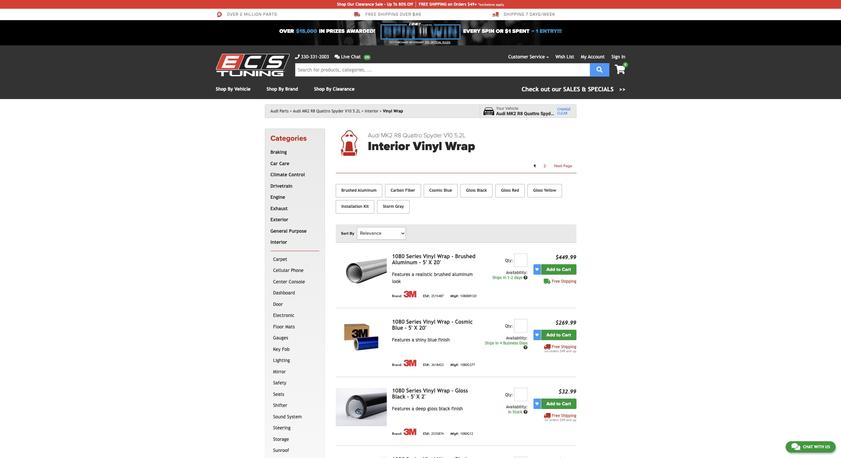 Task type: describe. For each thing, give the bounding box(es) containing it.
cart for $32.99
[[562, 401, 571, 407]]

gloss for gloss black
[[466, 188, 476, 193]]

interior link inside "category navigation" element
[[269, 237, 318, 248]]

black
[[439, 406, 450, 411]]

mfg#: 1080g377
[[451, 363, 475, 367]]

gloss black link
[[461, 184, 493, 197]]

free
[[419, 2, 428, 7]]

$32.99
[[559, 389, 577, 395]]

every
[[463, 28, 481, 35]]

audi parts
[[271, 109, 289, 114]]

mk2 for audi mk2 r8 quattro spyder v10 5.2l interior vinyl wrap
[[381, 132, 393, 139]]

free down $449.99 in the right of the page
[[552, 279, 560, 284]]

3618423
[[431, 363, 444, 367]]

v10 inside your vehicle audi mk2 r8 quattro spyder v10 5.2l
[[556, 111, 564, 116]]

2 inside paginated product list navigation navigation
[[544, 163, 546, 168]]

electronic
[[273, 313, 294, 318]]

and for $269.99
[[566, 349, 572, 353]]

shop for shop by vehicle
[[216, 86, 226, 92]]

orders for $269.99
[[550, 349, 559, 353]]

sales & specials link
[[522, 85, 626, 94]]

0 horizontal spatial brushed
[[341, 188, 357, 193]]

spyder inside your vehicle audi mk2 r8 quattro spyder v10 5.2l
[[541, 111, 555, 116]]

to for $32.99
[[557, 401, 561, 407]]

carpet
[[273, 257, 287, 262]]

0 vertical spatial cosmic
[[429, 188, 443, 193]]

to for $449.99
[[557, 267, 561, 272]]

shipping inside "shipping 7 days/week" link
[[504, 12, 525, 17]]

0 vertical spatial interior
[[365, 109, 379, 114]]

category navigation element
[[265, 129, 325, 458]]

to for $269.99
[[557, 332, 561, 338]]

3m - corporate logo image for blue
[[404, 360, 417, 366]]

series for aluminum
[[406, 253, 422, 260]]

free shipping on orders $49 and up for $32.99
[[545, 413, 577, 422]]

5.2l for audi mk2 r8 quattro spyder v10 5.2l
[[353, 109, 360, 114]]

in for 1080 series vinyl wrap - cosmic blue - 5′ x 20′
[[496, 341, 499, 346]]

shop by vehicle
[[216, 86, 251, 92]]

shipping down the '$269.99' at the right of the page
[[561, 345, 577, 349]]

.
[[451, 41, 451, 44]]

installation
[[341, 204, 362, 209]]

exhaust link
[[269, 203, 318, 214]]

carbon fiber link
[[385, 184, 421, 197]]

over $15,000 in prizes
[[279, 28, 345, 35]]

customer service
[[509, 54, 545, 59]]

fiber
[[405, 188, 415, 193]]

0 vertical spatial vehicle
[[235, 86, 251, 92]]

safety link
[[272, 378, 318, 389]]

your vehicle audi mk2 r8 quattro spyder v10 5.2l
[[496, 106, 575, 116]]

add to wish list image for $32.99
[[536, 402, 539, 405]]

add to cart for $269.99
[[547, 332, 571, 338]]

kit
[[364, 204, 369, 209]]

blue inside 1080 series vinyl wrap - cosmic blue - 5′ x 20′
[[392, 325, 403, 331]]

comments image for live
[[335, 54, 340, 59]]

see official rules link
[[425, 41, 451, 45]]

a for black
[[412, 406, 414, 411]]

paginated product list navigation navigation
[[368, 161, 577, 170]]

availability: for $449.99
[[506, 270, 528, 275]]

brushed aluminum
[[341, 188, 377, 193]]

necessary.
[[409, 41, 425, 44]]

$449.99
[[556, 254, 577, 261]]

x for 2′
[[417, 394, 420, 400]]

2 inside 'link'
[[240, 12, 243, 17]]

seats
[[273, 392, 284, 397]]

question circle image for $269.99
[[524, 346, 528, 350]]

spent
[[512, 28, 530, 35]]

sunroof link
[[272, 445, 318, 456]]

20'
[[434, 259, 441, 266]]

or
[[496, 28, 504, 35]]

0 horizontal spatial finish
[[438, 337, 450, 342]]

free down shop our clearance sale - up to 80% off
[[366, 12, 377, 17]]

audi for audi parts
[[271, 109, 279, 114]]

1080 series vinyl wrap - brushed aluminum - 5' x 20' link
[[392, 253, 476, 266]]

1 vertical spatial in
[[508, 410, 512, 414]]

by right sort
[[350, 231, 354, 236]]

spyder for audi mk2 r8 quattro spyder v10 5.2l interior vinyl wrap
[[424, 132, 442, 139]]

rules
[[443, 41, 451, 44]]

purchase
[[395, 41, 409, 44]]

shopping cart image
[[615, 65, 626, 74]]

care
[[279, 161, 289, 166]]

mfg#: 1080br120
[[451, 294, 477, 298]]

customer service button
[[509, 53, 549, 60]]

spyder for audi mk2 r8 quattro spyder v10 5.2l
[[332, 109, 344, 114]]

- down the mfg#: 1080g377 at the bottom of the page
[[452, 388, 454, 394]]

shipping 7 days/week
[[504, 12, 555, 17]]

quattro for audi mk2 r8 quattro spyder v10 5.2l
[[316, 109, 330, 114]]

wrap for 1080 series vinyl wrap - brushed aluminum - 5' x 20'
[[437, 253, 450, 260]]

lighting
[[273, 358, 290, 363]]

change link
[[558, 107, 571, 111]]

1-
[[508, 275, 511, 280]]

1 horizontal spatial 2
[[511, 275, 513, 280]]

gloss inside 1080 series vinyl wrap - gloss black - 5′ x 2′
[[455, 388, 468, 394]]

cart for $269.99
[[562, 332, 571, 338]]

gloss black
[[466, 188, 487, 193]]

1 vertical spatial chat
[[803, 445, 813, 449]]

series for blue
[[406, 319, 422, 325]]

phone image
[[295, 54, 300, 59]]

clearance for by
[[333, 86, 355, 92]]

Search text field
[[295, 63, 590, 77]]

es#: for 2′
[[423, 432, 430, 436]]

shipping down $32.99
[[561, 413, 577, 418]]

by for clearance
[[326, 86, 332, 92]]

330-331-2003 link
[[295, 53, 329, 60]]

shop our clearance sale - up to 80% off
[[337, 2, 413, 7]]

ecs tuning 'spin to win' contest logo image
[[381, 23, 461, 40]]

$49 for 1080 series vinyl wrap - gloss black - 5′ x 2′
[[560, 418, 565, 422]]

days
[[515, 275, 523, 280]]

center
[[273, 279, 287, 284]]

0 vertical spatial on
[[448, 2, 453, 7]]

0 vertical spatial $49
[[413, 12, 421, 17]]

add for $449.99
[[547, 267, 555, 272]]

v10 for audi mk2 r8 quattro spyder v10 5.2l interior vinyl wrap
[[444, 132, 453, 139]]

80%
[[399, 2, 406, 7]]

0 vertical spatial in
[[319, 28, 325, 35]]

330-
[[301, 54, 310, 59]]

1 inside "link"
[[534, 163, 536, 168]]

steering
[[273, 425, 291, 431]]

categories
[[271, 134, 307, 143]]

add to cart button for $32.99
[[541, 399, 577, 409]]

list
[[567, 54, 574, 59]]

mirror link
[[272, 366, 318, 378]]

es#2515494 - 1080cf12 - 1080 series vinyl wrap - black carbon fiber - 5 x 1 - features a slight gloss finish over the carbon fiber - 3m - audi bmw volkswagen mercedes benz mini porsche image
[[336, 457, 387, 458]]

car care link
[[269, 158, 318, 169]]

1080 for aluminum
[[392, 253, 405, 260]]

clear
[[558, 111, 568, 115]]

vinyl for 1080 series vinyl wrap - brushed aluminum - 5' x 20'
[[423, 253, 436, 260]]

- right 20'
[[452, 253, 454, 260]]

ecs tuning image
[[216, 54, 290, 76]]

- inside shop our clearance sale - up to 80% off link
[[384, 2, 386, 7]]

- down mfg#: 1080br120
[[452, 319, 454, 325]]

$269.99
[[556, 320, 577, 326]]

dashboard
[[273, 290, 295, 296]]

console
[[289, 279, 305, 284]]

general purpose link
[[269, 226, 318, 237]]

0 vertical spatial interior link
[[365, 109, 382, 114]]

r8 for audi mk2 r8 quattro spyder v10 5.2l
[[311, 109, 315, 114]]

to
[[393, 2, 397, 7]]

my account link
[[581, 54, 605, 59]]

&
[[582, 86, 586, 93]]

orders for $32.99
[[550, 418, 559, 422]]

es#: for 20′
[[423, 363, 430, 367]]

0 vertical spatial chat
[[351, 54, 361, 59]]

change clear
[[558, 107, 571, 115]]

braking link
[[269, 147, 318, 158]]

audi mk2 r8 quattro spyder v10 5.2l interior vinyl wrap
[[368, 132, 475, 154]]

es#: 3618423
[[423, 363, 444, 367]]

storm gray
[[383, 204, 404, 209]]

a for blue
[[412, 337, 414, 342]]

add to wish list image
[[536, 268, 539, 271]]

mfg#: for 1080 series vinyl wrap - cosmic blue - 5′ x 20′
[[451, 363, 459, 367]]

shop our clearance sale - up to 80% off link
[[337, 1, 416, 7]]

climate control link
[[269, 169, 318, 181]]

interior subcategories element
[[271, 251, 319, 458]]

- left 2′
[[407, 394, 409, 400]]

wish list link
[[556, 54, 574, 59]]

gloss for gloss yellow
[[533, 188, 543, 193]]

orders
[[454, 2, 466, 7]]

x for 20′
[[414, 325, 418, 331]]

on for gloss
[[545, 418, 549, 422]]

days
[[520, 341, 528, 346]]

qty: for brushed
[[505, 258, 513, 263]]

vinyl inside audi mk2 r8 quattro spyder v10 5.2l interior vinyl wrap
[[413, 139, 442, 154]]

brushed aluminum link
[[336, 184, 382, 197]]

gloss
[[428, 406, 438, 411]]

with
[[814, 445, 824, 449]]

carbon fiber
[[391, 188, 415, 193]]

quattro for audi mk2 r8 quattro spyder v10 5.2l interior vinyl wrap
[[403, 132, 422, 139]]

brand
[[285, 86, 298, 92]]

0 vertical spatial in
[[622, 54, 626, 59]]

shipping down $449.99 in the right of the page
[[561, 279, 577, 284]]

shop for shop by brand
[[267, 86, 277, 92]]

fob
[[282, 347, 290, 352]]

exhaust
[[271, 206, 288, 211]]

by for vehicle
[[228, 86, 233, 92]]

- left 5'
[[419, 259, 421, 266]]

days/week
[[530, 12, 555, 17]]

add for $269.99
[[547, 332, 555, 338]]

sales
[[563, 86, 580, 93]]

cellular
[[273, 268, 290, 273]]

features a realistic brushed aluminum look
[[392, 272, 473, 284]]

1080 series vinyl wrap - gloss black - 5′ x 2′
[[392, 388, 468, 400]]

brand: for 1080 series vinyl wrap - brushed aluminum - 5' x 20'
[[392, 294, 402, 298]]



Task type: locate. For each thing, give the bounding box(es) containing it.
vinyl inside 1080 series vinyl wrap - brushed aluminum - 5' x 20'
[[423, 253, 436, 260]]

vinyl inside 1080 series vinyl wrap - gloss black - 5′ x 2′
[[423, 388, 436, 394]]

mfg#: left 1080br120
[[451, 294, 459, 298]]

2 vertical spatial question circle image
[[524, 410, 528, 414]]

1 vertical spatial up
[[573, 418, 577, 422]]

by for brand
[[279, 86, 284, 92]]

shop for shop by clearance
[[314, 86, 325, 92]]

2 qty: from the top
[[505, 324, 513, 328]]

5′ left 20′ at bottom
[[408, 325, 413, 331]]

live chat link
[[335, 53, 371, 60]]

vinyl for 1080 series vinyl wrap - gloss black - 5′ x 2′
[[423, 388, 436, 394]]

0 vertical spatial and
[[566, 349, 572, 353]]

1080 for blue
[[392, 319, 405, 325]]

3 qty: from the top
[[505, 393, 513, 397]]

sale
[[375, 2, 383, 7]]

vehicle down ecs tuning image
[[235, 86, 251, 92]]

2 vertical spatial 1080
[[392, 388, 405, 394]]

black left 2′
[[392, 394, 406, 400]]

audi inside audi mk2 r8 quattro spyder v10 5.2l interior vinyl wrap
[[368, 132, 380, 139]]

up down the '$269.99' at the right of the page
[[573, 349, 577, 353]]

aluminum up kit
[[358, 188, 377, 193]]

5.2l inside audi mk2 r8 quattro spyder v10 5.2l interior vinyl wrap
[[454, 132, 466, 139]]

1 horizontal spatial 5.2l
[[454, 132, 466, 139]]

1 free shipping on orders $49 and up from the top
[[545, 345, 577, 353]]

es#: for 20'
[[423, 294, 430, 298]]

1 horizontal spatial black
[[477, 188, 487, 193]]

to down $32.99
[[557, 401, 561, 407]]

3m - corporate logo image
[[404, 291, 417, 297], [404, 360, 417, 366], [404, 428, 417, 435]]

floor
[[273, 324, 284, 329]]

by up "audi mk2 r8 quattro spyder v10 5.2l" link
[[326, 86, 332, 92]]

availability: up business
[[506, 336, 528, 340]]

3m - corporate logo image left es#: 2515487
[[404, 291, 417, 297]]

comments image for chat
[[792, 443, 801, 451]]

es#: 2515487
[[423, 294, 444, 298]]

features for aluminum
[[392, 272, 410, 277]]

5.2l for audi mk2 r8 quattro spyder v10 5.2l interior vinyl wrap
[[454, 132, 466, 139]]

1 vertical spatial add to cart
[[547, 332, 571, 338]]

sort
[[341, 231, 349, 236]]

add to cart for $32.99
[[547, 401, 571, 407]]

5′ for blue
[[408, 325, 413, 331]]

interior link down purpose
[[269, 237, 318, 248]]

1080 left 20′ at bottom
[[392, 319, 405, 325]]

vehicle right your
[[505, 106, 519, 111]]

2′
[[421, 394, 426, 400]]

2 left million
[[240, 12, 243, 17]]

0 vertical spatial add
[[547, 267, 555, 272]]

free shipping on orders $49 and up down the '$269.99' at the right of the page
[[545, 345, 577, 353]]

x right 5'
[[429, 259, 432, 266]]

0 vertical spatial ships
[[493, 275, 502, 280]]

3 question circle image from the top
[[524, 410, 528, 414]]

-
[[384, 2, 386, 7], [452, 253, 454, 260], [419, 259, 421, 266], [452, 319, 454, 325], [405, 325, 407, 331], [452, 388, 454, 394], [407, 394, 409, 400]]

0 horizontal spatial 2
[[240, 12, 243, 17]]

mfg#: left 1080g12
[[451, 432, 459, 436]]

aluminum
[[358, 188, 377, 193], [392, 259, 418, 266]]

1 vertical spatial cosmic
[[455, 319, 473, 325]]

prizes
[[326, 28, 345, 35]]

0 horizontal spatial r8
[[311, 109, 315, 114]]

add to wish list image for $269.99
[[536, 333, 539, 337]]

2 horizontal spatial 5.2l
[[566, 111, 575, 116]]

2003
[[319, 54, 329, 59]]

gloss down the mfg#: 1080g377 at the bottom of the page
[[455, 388, 468, 394]]

gloss left yellow
[[533, 188, 543, 193]]

1080 up look
[[392, 253, 405, 260]]

comments image left live
[[335, 54, 340, 59]]

features left deep
[[392, 406, 410, 411]]

3m - corporate logo image for black
[[404, 428, 417, 435]]

1 vertical spatial 5′
[[411, 394, 415, 400]]

add to cart button
[[541, 264, 577, 275], [541, 330, 577, 340], [541, 399, 577, 409]]

brand: for 1080 series vinyl wrap - gloss black - 5′ x 2′
[[392, 432, 402, 436]]

- left up in the left top of the page
[[384, 2, 386, 7]]

brushed inside 1080 series vinyl wrap - brushed aluminum - 5' x 20'
[[455, 253, 476, 260]]

general
[[271, 228, 288, 234]]

by left "brand"
[[279, 86, 284, 92]]

1080 inside 1080 series vinyl wrap - brushed aluminum - 5' x 20'
[[392, 253, 405, 260]]

features for blue
[[392, 337, 410, 342]]

quattro down vinyl wrap
[[403, 132, 422, 139]]

2 vertical spatial on
[[545, 418, 549, 422]]

vinyl inside 1080 series vinyl wrap - cosmic blue - 5′ x 20′
[[423, 319, 436, 325]]

cosmic inside 1080 series vinyl wrap - cosmic blue - 5′ x 20′
[[455, 319, 473, 325]]

0 vertical spatial free shipping on orders $49 and up
[[545, 345, 577, 353]]

1 vertical spatial brand:
[[392, 363, 402, 367]]

aluminum inside 1080 series vinyl wrap - brushed aluminum - 5' x 20'
[[392, 259, 418, 266]]

series up the features a shiny blue finish
[[406, 319, 422, 325]]

1 vertical spatial 1
[[534, 163, 536, 168]]

2 vertical spatial add to cart button
[[541, 399, 577, 409]]

mk2 inside your vehicle audi mk2 r8 quattro spyder v10 5.2l
[[507, 111, 516, 116]]

2 question circle image from the top
[[524, 346, 528, 350]]

in left the "prizes"
[[319, 28, 325, 35]]

cellular phone link
[[272, 265, 318, 276]]

exterior
[[271, 217, 288, 222]]

series inside 1080 series vinyl wrap - gloss black - 5′ x 2′
[[406, 388, 422, 394]]

audi for audi mk2 r8 quattro spyder v10 5.2l interior vinyl wrap
[[368, 132, 380, 139]]

3 availability: from the top
[[506, 405, 528, 409]]

audi inside your vehicle audi mk2 r8 quattro spyder v10 5.2l
[[496, 111, 506, 116]]

1 vertical spatial free shipping on orders $49 and up
[[545, 413, 577, 422]]

2 add to cart button from the top
[[541, 330, 577, 340]]

chat with us
[[803, 445, 830, 449]]

series for black
[[406, 388, 422, 394]]

1 vertical spatial black
[[392, 394, 406, 400]]

3 add to cart from the top
[[547, 401, 571, 407]]

0 horizontal spatial comments image
[[335, 54, 340, 59]]

1 features from the top
[[392, 272, 410, 277]]

1 vertical spatial cart
[[562, 332, 571, 338]]

0 vertical spatial 2
[[240, 12, 243, 17]]

clearance right our
[[356, 2, 374, 7]]

1 vertical spatial and
[[566, 418, 572, 422]]

gloss yellow link
[[528, 184, 562, 197]]

series left 5'
[[406, 253, 422, 260]]

1 vertical spatial series
[[406, 319, 422, 325]]

5′ for black
[[411, 394, 415, 400]]

0 horizontal spatial quattro
[[316, 109, 330, 114]]

free shipping on orders $49 and up for $269.99
[[545, 345, 577, 353]]

2 vertical spatial es#:
[[423, 432, 430, 436]]

0 horizontal spatial aluminum
[[358, 188, 377, 193]]

add for $32.99
[[547, 401, 555, 407]]

blue
[[444, 188, 452, 193], [392, 325, 403, 331]]

2 up from the top
[[573, 418, 577, 422]]

es#: left 2535874
[[423, 432, 430, 436]]

series up deep
[[406, 388, 422, 394]]

0 vertical spatial 1
[[536, 28, 538, 35]]

5′ inside 1080 series vinyl wrap - cosmic blue - 5′ x 20′
[[408, 325, 413, 331]]

features inside "features a realistic brushed aluminum look"
[[392, 272, 410, 277]]

2 series from the top
[[406, 319, 422, 325]]

3 series from the top
[[406, 388, 422, 394]]

1 horizontal spatial mk2
[[381, 132, 393, 139]]

1 es#: from the top
[[423, 294, 430, 298]]

question circle image for $32.99
[[524, 410, 528, 414]]

shop for shop our clearance sale - up to 80% off
[[337, 2, 346, 7]]

2 add to wish list image from the top
[[536, 402, 539, 405]]

free shipping over $49 link
[[354, 11, 421, 17]]

add to wish list image
[[536, 333, 539, 337], [536, 402, 539, 405]]

x for 20'
[[429, 259, 432, 266]]

availability: up days
[[506, 270, 528, 275]]

1 horizontal spatial in
[[622, 54, 626, 59]]

add to cart button down the '$269.99' at the right of the page
[[541, 330, 577, 340]]

over
[[227, 12, 239, 17], [279, 28, 294, 35]]

features up look
[[392, 272, 410, 277]]

qty: up business
[[505, 324, 513, 328]]

quattro inside your vehicle audi mk2 r8 quattro spyder v10 5.2l
[[524, 111, 540, 116]]

service
[[530, 54, 545, 59]]

0 vertical spatial series
[[406, 253, 422, 260]]

qty: for gloss
[[505, 393, 513, 397]]

2535874
[[431, 432, 444, 436]]

0 vertical spatial brushed
[[341, 188, 357, 193]]

x inside 1080 series vinyl wrap - brushed aluminum - 5' x 20'
[[429, 259, 432, 266]]

1 vertical spatial 1080
[[392, 319, 405, 325]]

wish list
[[556, 54, 574, 59]]

3 es#: from the top
[[423, 432, 430, 436]]

3m - corporate logo image left es#: 3618423 on the bottom of page
[[404, 360, 417, 366]]

apply
[[496, 3, 504, 6]]

live chat
[[341, 54, 361, 59]]

cosmic blue link
[[424, 184, 458, 197]]

clearance up "audi mk2 r8 quattro spyder v10 5.2l" link
[[333, 86, 355, 92]]

in for 1080 series vinyl wrap - brushed aluminum - 5' x 20'
[[503, 275, 506, 280]]

cosmic
[[429, 188, 443, 193], [455, 319, 473, 325]]

question circle image for $449.99
[[524, 276, 528, 280]]

1 vertical spatial interior
[[368, 139, 410, 154]]

sales & specials
[[563, 86, 614, 93]]

3 mfg#: from the top
[[451, 432, 459, 436]]

question circle image right days
[[524, 276, 528, 280]]

2 vertical spatial 2
[[511, 275, 513, 280]]

es#: left 2515487
[[423, 294, 430, 298]]

vehicle
[[235, 86, 251, 92], [505, 106, 519, 111]]

gloss for gloss red
[[501, 188, 511, 193]]

x left 20′ at bottom
[[414, 325, 418, 331]]

0 vertical spatial a
[[412, 272, 414, 277]]

shipping
[[504, 12, 525, 17], [561, 279, 577, 284], [561, 345, 577, 349], [561, 413, 577, 418]]

in left "4"
[[496, 341, 499, 346]]

1 vertical spatial on
[[545, 349, 549, 353]]

change
[[558, 107, 571, 111]]

audi parts link
[[271, 109, 292, 114]]

2 vertical spatial x
[[417, 394, 420, 400]]

1 vertical spatial ships
[[485, 341, 494, 346]]

center console
[[273, 279, 305, 284]]

up for $32.99
[[573, 418, 577, 422]]

1 question circle image from the top
[[524, 276, 528, 280]]

qty: up 1-
[[505, 258, 513, 263]]

a for aluminum
[[412, 272, 414, 277]]

parts
[[263, 12, 277, 17]]

shipping left 7
[[504, 12, 525, 17]]

1080 inside 1080 series vinyl wrap - cosmic blue - 5′ x 20′
[[392, 319, 405, 325]]

wrap for 1080 series vinyl wrap - cosmic blue - 5′ x 20′
[[437, 319, 450, 325]]

to down the '$269.99' at the right of the page
[[557, 332, 561, 338]]

0 vertical spatial cart
[[562, 267, 571, 272]]

finish
[[438, 337, 450, 342], [452, 406, 463, 411]]

3 3m - corporate logo image from the top
[[404, 428, 417, 435]]

qty: up in stock
[[505, 393, 513, 397]]

1 vertical spatial interior link
[[269, 237, 318, 248]]

0 vertical spatial black
[[477, 188, 487, 193]]

3 cart from the top
[[562, 401, 571, 407]]

3 a from the top
[[412, 406, 414, 411]]

2 availability: from the top
[[506, 336, 528, 340]]

2 horizontal spatial 2
[[544, 163, 546, 168]]

floor mats
[[273, 324, 295, 329]]

free down the '$269.99' at the right of the page
[[552, 345, 560, 349]]

on for cosmic
[[545, 349, 549, 353]]

add to cart button for $269.99
[[541, 330, 577, 340]]

clearance for our
[[356, 2, 374, 7]]

next page
[[554, 163, 572, 168]]

up for $269.99
[[573, 349, 577, 353]]

1 orders from the top
[[550, 349, 559, 353]]

x inside 1080 series vinyl wrap - cosmic blue - 5′ x 20′
[[414, 325, 418, 331]]

brushed
[[434, 272, 451, 277]]

availability: for $269.99
[[506, 336, 528, 340]]

1 vertical spatial 2
[[544, 163, 546, 168]]

x inside 1080 series vinyl wrap - gloss black - 5′ x 2′
[[417, 394, 420, 400]]

1 add to cart from the top
[[547, 267, 571, 272]]

question circle image down days
[[524, 346, 528, 350]]

v10 for audi mk2 r8 quattro spyder v10 5.2l
[[345, 109, 352, 114]]

parts
[[280, 109, 289, 114]]

availability: for $32.99
[[506, 405, 528, 409]]

1 horizontal spatial chat
[[803, 445, 813, 449]]

2 vertical spatial add
[[547, 401, 555, 407]]

1 right =
[[536, 28, 538, 35]]

chat right live
[[351, 54, 361, 59]]

- left 20′ at bottom
[[405, 325, 407, 331]]

comments image inside live chat link
[[335, 54, 340, 59]]

5′ left 2′
[[411, 394, 415, 400]]

add to cart button down $32.99
[[541, 399, 577, 409]]

1 horizontal spatial brushed
[[455, 253, 476, 260]]

mfg#: for 1080 series vinyl wrap - gloss black - 5′ x 2′
[[451, 432, 459, 436]]

availability: up stock
[[506, 405, 528, 409]]

interior inside "category navigation" element
[[271, 240, 287, 245]]

0 horizontal spatial chat
[[351, 54, 361, 59]]

2 features from the top
[[392, 337, 410, 342]]

1 cart from the top
[[562, 267, 571, 272]]

features left shiny
[[392, 337, 410, 342]]

mk2 inside audi mk2 r8 quattro spyder v10 5.2l interior vinyl wrap
[[381, 132, 393, 139]]

3 brand: from the top
[[392, 432, 402, 436]]

5.2l inside your vehicle audi mk2 r8 quattro spyder v10 5.2l
[[566, 111, 575, 116]]

in stock
[[508, 410, 524, 414]]

0 vertical spatial finish
[[438, 337, 450, 342]]

cart down the '$269.99' at the right of the page
[[562, 332, 571, 338]]

1 vertical spatial features
[[392, 337, 410, 342]]

3m - corporate logo image left es#: 2535874 on the right bottom
[[404, 428, 417, 435]]

shop by clearance
[[314, 86, 355, 92]]

2 horizontal spatial mk2
[[507, 111, 516, 116]]

interior inside audi mk2 r8 quattro spyder v10 5.2l interior vinyl wrap
[[368, 139, 410, 154]]

0 vertical spatial over
[[227, 12, 239, 17]]

black down paginated product list navigation navigation
[[477, 188, 487, 193]]

orders down the '$269.99' at the right of the page
[[550, 349, 559, 353]]

*exclusions
[[478, 3, 495, 6]]

1 vertical spatial to
[[557, 332, 561, 338]]

1 horizontal spatial finish
[[452, 406, 463, 411]]

finish right black
[[452, 406, 463, 411]]

2 and from the top
[[566, 418, 572, 422]]

wrap inside 1080 series vinyl wrap - gloss black - 5′ x 2′
[[437, 388, 450, 394]]

1 vertical spatial question circle image
[[524, 346, 528, 350]]

wrap for 1080 series vinyl wrap - gloss black - 5′ x 2′
[[437, 388, 450, 394]]

ships in 1-2 days
[[493, 275, 524, 280]]

storm gray link
[[377, 200, 410, 214]]

vehicle inside your vehicle audi mk2 r8 quattro spyder v10 5.2l
[[505, 106, 519, 111]]

a inside "features a realistic brushed aluminum look"
[[412, 272, 414, 277]]

3 to from the top
[[557, 401, 561, 407]]

1080 inside 1080 series vinyl wrap - gloss black - 5′ x 2′
[[392, 388, 405, 394]]

black inside 1080 series vinyl wrap - gloss black - 5′ x 2′
[[392, 394, 406, 400]]

and down the '$269.99' at the right of the page
[[566, 349, 572, 353]]

r8 inside audi mk2 r8 quattro spyder v10 5.2l interior vinyl wrap
[[394, 132, 401, 139]]

in left 1-
[[503, 275, 506, 280]]

r8 inside your vehicle audi mk2 r8 quattro spyder v10 5.2l
[[518, 111, 523, 116]]

brand: for 1080 series vinyl wrap - cosmic blue - 5′ x 20′
[[392, 363, 402, 367]]

1 horizontal spatial vehicle
[[505, 106, 519, 111]]

audi
[[271, 109, 279, 114], [293, 109, 301, 114], [496, 111, 506, 116], [368, 132, 380, 139]]

quattro
[[316, 109, 330, 114], [524, 111, 540, 116], [403, 132, 422, 139]]

control
[[289, 172, 305, 177]]

and for $32.99
[[566, 418, 572, 422]]

es#2515487 - 1080br120 - 1080 series vinyl wrap - brushed aluminum - 5' x 20' - features a realistic brushed aluminum look - 3m - audi bmw volkswagen mercedes benz mini porsche image
[[336, 253, 387, 292]]

climate
[[271, 172, 287, 177]]

over for over $15,000 in prizes
[[279, 28, 294, 35]]

2 vertical spatial $49
[[560, 418, 565, 422]]

us
[[825, 445, 830, 449]]

5'
[[423, 259, 427, 266]]

3m - corporate logo image for aluminum
[[404, 291, 417, 297]]

our
[[347, 2, 354, 7]]

2 a from the top
[[412, 337, 414, 342]]

1 horizontal spatial over
[[279, 28, 294, 35]]

no purchase necessary. see official rules .
[[390, 41, 451, 44]]

2 to from the top
[[557, 332, 561, 338]]

2 vertical spatial qty:
[[505, 393, 513, 397]]

orders down $32.99
[[550, 418, 559, 422]]

spyder
[[332, 109, 344, 114], [541, 111, 555, 116], [424, 132, 442, 139]]

cart for $449.99
[[562, 267, 571, 272]]

1 vertical spatial comments image
[[792, 443, 801, 451]]

comments image left chat with us
[[792, 443, 801, 451]]

2 horizontal spatial quattro
[[524, 111, 540, 116]]

gloss left red
[[501, 188, 511, 193]]

1 up from the top
[[573, 349, 577, 353]]

2 1080 from the top
[[392, 319, 405, 325]]

spyder inside audi mk2 r8 quattro spyder v10 5.2l interior vinyl wrap
[[424, 132, 442, 139]]

audi for audi mk2 r8 quattro spyder v10 5.2l
[[293, 109, 301, 114]]

2 add from the top
[[547, 332, 555, 338]]

v10 inside audi mk2 r8 quattro spyder v10 5.2l interior vinyl wrap
[[444, 132, 453, 139]]

4
[[500, 341, 502, 346]]

1 add to wish list image from the top
[[536, 333, 539, 337]]

1 and from the top
[[566, 349, 572, 353]]

free shipping on orders $49 and up down $32.99
[[545, 413, 577, 422]]

quattro inside audi mk2 r8 quattro spyder v10 5.2l interior vinyl wrap
[[403, 132, 422, 139]]

mfg#: for 1080 series vinyl wrap - brushed aluminum - 5' x 20'
[[451, 294, 459, 298]]

to up free shipping
[[557, 267, 561, 272]]

2 vertical spatial in
[[496, 341, 499, 346]]

1 availability: from the top
[[506, 270, 528, 275]]

1080 for black
[[392, 388, 405, 394]]

2 3m - corporate logo image from the top
[[404, 360, 417, 366]]

2 vertical spatial a
[[412, 406, 414, 411]]

my
[[581, 54, 587, 59]]

1 vertical spatial blue
[[392, 325, 403, 331]]

phone
[[291, 268, 304, 273]]

car care
[[271, 161, 289, 166]]

0 horizontal spatial in
[[508, 410, 512, 414]]

series inside 1080 series vinyl wrap - brushed aluminum - 5' x 20'
[[406, 253, 422, 260]]

features for black
[[392, 406, 410, 411]]

ships left 1-
[[493, 275, 502, 280]]

2 mfg#: from the top
[[451, 363, 459, 367]]

2 brand: from the top
[[392, 363, 402, 367]]

1 horizontal spatial quattro
[[403, 132, 422, 139]]

1 vertical spatial vehicle
[[505, 106, 519, 111]]

finish right blue
[[438, 337, 450, 342]]

0 vertical spatial mfg#:
[[451, 294, 459, 298]]

1 mfg#: from the top
[[451, 294, 459, 298]]

add to cart button for $449.99
[[541, 264, 577, 275]]

0 vertical spatial add to cart button
[[541, 264, 577, 275]]

mfg#: 1080g12
[[451, 432, 473, 436]]

over left $15,000 on the top left
[[279, 28, 294, 35]]

2 orders from the top
[[550, 418, 559, 422]]

features a deep gloss black finish
[[392, 406, 463, 411]]

7
[[526, 12, 529, 17]]

wish
[[556, 54, 565, 59]]

1 vertical spatial availability:
[[506, 336, 528, 340]]

3 features from the top
[[392, 406, 410, 411]]

2 add to cart from the top
[[547, 332, 571, 338]]

1 to from the top
[[557, 267, 561, 272]]

es#: left 3618423
[[423, 363, 430, 367]]

quattro down shop by clearance link
[[316, 109, 330, 114]]

1 vertical spatial qty:
[[505, 324, 513, 328]]

vinyl for 1080 series vinyl wrap - cosmic blue - 5′ x 20′
[[423, 319, 436, 325]]

question circle image
[[524, 276, 528, 280], [524, 346, 528, 350], [524, 410, 528, 414]]

1 vertical spatial es#:
[[423, 363, 430, 367]]

1 horizontal spatial cosmic
[[455, 319, 473, 325]]

mk2 for audi mk2 r8 quattro spyder v10 5.2l
[[302, 109, 310, 114]]

1 vertical spatial aluminum
[[392, 259, 418, 266]]

0 horizontal spatial over
[[227, 12, 239, 17]]

wrap inside audi mk2 r8 quattro spyder v10 5.2l interior vinyl wrap
[[445, 139, 475, 154]]

1 1080 from the top
[[392, 253, 405, 260]]

add to cart for $449.99
[[547, 267, 571, 272]]

ships for 1080 series vinyl wrap - cosmic blue - 5′ x 20′
[[485, 341, 494, 346]]

1080 left 2′
[[392, 388, 405, 394]]

0 vertical spatial up
[[573, 349, 577, 353]]

330-331-2003
[[301, 54, 329, 59]]

center console link
[[272, 276, 318, 288]]

None number field
[[514, 253, 528, 267], [514, 319, 528, 332], [514, 388, 528, 401], [514, 457, 528, 458], [514, 253, 528, 267], [514, 319, 528, 332], [514, 388, 528, 401], [514, 457, 528, 458]]

2 vertical spatial to
[[557, 401, 561, 407]]

wrap inside 1080 series vinyl wrap - brushed aluminum - 5' x 20'
[[437, 253, 450, 260]]

drivetrain
[[271, 183, 293, 189]]

cosmic right fiber
[[429, 188, 443, 193]]

purpose
[[289, 228, 307, 234]]

features a shiny blue finish
[[392, 337, 450, 342]]

blue
[[428, 337, 437, 342]]

es#3618423 - 1080g377 - 1080 series vinyl wrap - cosmic blue - 5 x 20 - features a shiny blue finish - 3m - audi bmw volkswagen mercedes benz mini porsche image
[[336, 319, 387, 357]]

question circle image right stock
[[524, 410, 528, 414]]

1 vertical spatial $49
[[560, 349, 565, 353]]

3 1080 from the top
[[392, 388, 405, 394]]

series inside 1080 series vinyl wrap - cosmic blue - 5′ x 20′
[[406, 319, 422, 325]]

blue inside cosmic blue link
[[444, 188, 452, 193]]

1 brand: from the top
[[392, 294, 402, 298]]

over for over 2 million parts
[[227, 12, 239, 17]]

my account
[[581, 54, 605, 59]]

shipping 7 days/week link
[[493, 11, 555, 17]]

search image
[[597, 66, 603, 72]]

1 horizontal spatial blue
[[444, 188, 452, 193]]

$49 for 1080 series vinyl wrap - cosmic blue - 5′ x 20′
[[560, 349, 565, 353]]

cart down $32.99
[[562, 401, 571, 407]]

2 cart from the top
[[562, 332, 571, 338]]

1 left 2 link
[[534, 163, 536, 168]]

2 right 1 "link"
[[544, 163, 546, 168]]

brushed up installation
[[341, 188, 357, 193]]

cart down $449.99 in the right of the page
[[562, 267, 571, 272]]

over inside 'link'
[[227, 12, 239, 17]]

0 vertical spatial brand:
[[392, 294, 402, 298]]

1 add from the top
[[547, 267, 555, 272]]

1 vertical spatial add to cart button
[[541, 330, 577, 340]]

million
[[244, 12, 262, 17]]

3 add to cart button from the top
[[541, 399, 577, 409]]

comments image
[[335, 54, 340, 59], [792, 443, 801, 451]]

shop by brand link
[[267, 86, 298, 92]]

brushed up aluminum
[[455, 253, 476, 260]]

wrap inside 1080 series vinyl wrap - cosmic blue - 5′ x 20′
[[437, 319, 450, 325]]

qty: for cosmic
[[505, 324, 513, 328]]

a left shiny
[[412, 337, 414, 342]]

chat
[[351, 54, 361, 59], [803, 445, 813, 449]]

2 link
[[540, 161, 550, 170]]

2 es#: from the top
[[423, 363, 430, 367]]

1 vertical spatial in
[[503, 275, 506, 280]]

0 vertical spatial comments image
[[335, 54, 340, 59]]

2 horizontal spatial v10
[[556, 111, 564, 116]]

0 vertical spatial blue
[[444, 188, 452, 193]]

clearance
[[356, 2, 374, 7], [333, 86, 355, 92]]

add
[[547, 267, 555, 272], [547, 332, 555, 338], [547, 401, 555, 407]]

$49 right the over
[[413, 12, 421, 17]]

0 vertical spatial add to cart
[[547, 267, 571, 272]]

up
[[387, 2, 392, 7]]

over
[[400, 12, 411, 17]]

over left million
[[227, 12, 239, 17]]

aluminum left 5'
[[392, 259, 418, 266]]

0 vertical spatial clearance
[[356, 2, 374, 7]]

interior link left vinyl wrap
[[365, 109, 382, 114]]

$49 down the '$269.99' at the right of the page
[[560, 349, 565, 353]]

1 vertical spatial over
[[279, 28, 294, 35]]

5′ inside 1080 series vinyl wrap - gloss black - 5′ x 2′
[[411, 394, 415, 400]]

1 series from the top
[[406, 253, 422, 260]]

5.2l
[[353, 109, 360, 114], [566, 111, 575, 116], [454, 132, 466, 139]]

1 qty: from the top
[[505, 258, 513, 263]]

$49 down $32.99
[[560, 418, 565, 422]]

1 a from the top
[[412, 272, 414, 277]]

free down $32.99
[[552, 413, 560, 418]]

1080br120
[[461, 294, 477, 298]]

cosmic blue
[[429, 188, 452, 193]]

es#2535874 - 1080g12 - 1080 series vinyl wrap - gloss black - 5 x 2 - features a deep gloss black finish - 3m - audi bmw volkswagen mercedes benz mini porsche image
[[336, 388, 387, 426]]

2 vertical spatial interior
[[271, 240, 287, 245]]

1 add to cart button from the top
[[541, 264, 577, 275]]

official
[[431, 41, 442, 44]]

add to cart down $32.99
[[547, 401, 571, 407]]

r8
[[311, 109, 315, 114], [518, 111, 523, 116], [394, 132, 401, 139]]

3 add from the top
[[547, 401, 555, 407]]

comments image inside chat with us link
[[792, 443, 801, 451]]

2 free shipping on orders $49 and up from the top
[[545, 413, 577, 422]]

1 3m - corporate logo image from the top
[[404, 291, 417, 297]]

2 vertical spatial add to cart
[[547, 401, 571, 407]]

blue left gloss black
[[444, 188, 452, 193]]

shop by clearance link
[[314, 86, 355, 92]]

1 vertical spatial clearance
[[333, 86, 355, 92]]

r8 for audi mk2 r8 quattro spyder v10 5.2l interior vinyl wrap
[[394, 132, 401, 139]]

ships left "4"
[[485, 341, 494, 346]]



Task type: vqa. For each thing, say whether or not it's contained in the screenshot.
Brand: to the middle
yes



